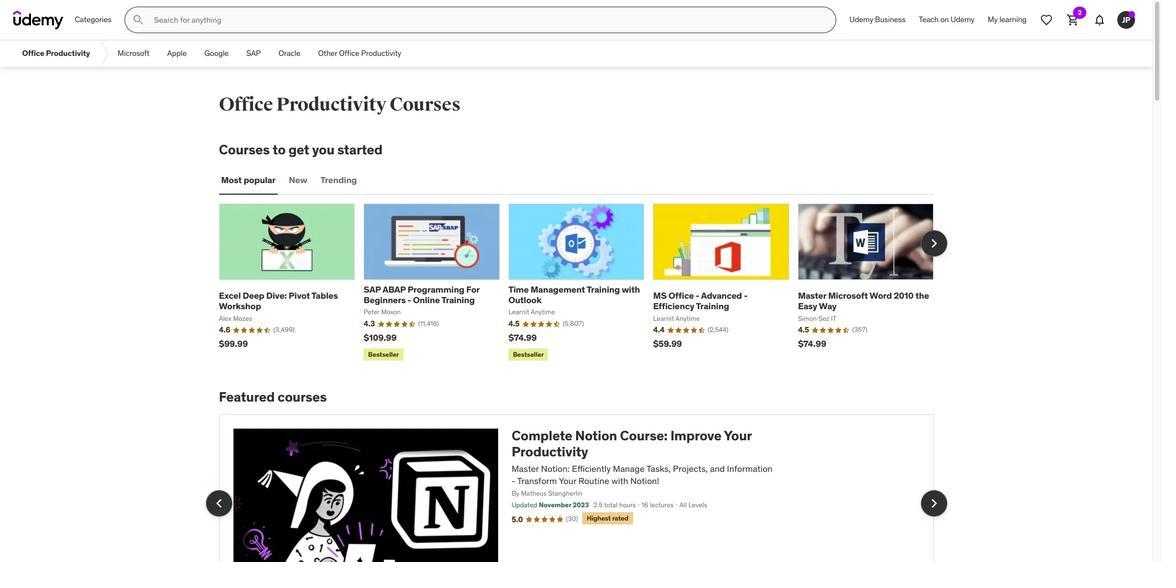 Task type: vqa. For each thing, say whether or not it's contained in the screenshot.
using
no



Task type: locate. For each thing, give the bounding box(es) containing it.
0 vertical spatial master
[[799, 290, 827, 301]]

complete
[[512, 428, 573, 445]]

1 vertical spatial carousel element
[[206, 415, 948, 563]]

1 horizontal spatial master
[[799, 290, 827, 301]]

by
[[512, 490, 520, 498]]

office productivity
[[22, 48, 90, 58]]

productivity left arrow pointing to subcategory menu links icon
[[46, 48, 90, 58]]

1 vertical spatial with
[[612, 476, 629, 487]]

beginners
[[364, 295, 406, 306]]

2 horizontal spatial training
[[696, 301, 730, 312]]

notion!
[[631, 476, 660, 487]]

- up by
[[512, 476, 516, 487]]

sap for sap abap programming for beginners - online training
[[364, 284, 381, 295]]

featured courses
[[219, 389, 327, 406]]

-
[[696, 290, 700, 301], [744, 290, 748, 301], [408, 295, 411, 306], [512, 476, 516, 487]]

you have alerts image
[[1129, 11, 1136, 18]]

management
[[531, 284, 585, 295]]

rated
[[613, 515, 629, 523]]

1 horizontal spatial sap
[[364, 284, 381, 295]]

0 horizontal spatial udemy
[[850, 15, 874, 24]]

0 horizontal spatial training
[[442, 295, 475, 306]]

courses
[[390, 93, 461, 116], [219, 141, 270, 158]]

1 horizontal spatial training
[[587, 284, 620, 295]]

sap link
[[238, 40, 270, 67]]

1 horizontal spatial udemy
[[951, 15, 975, 24]]

with down manage
[[612, 476, 629, 487]]

udemy left the 'business'
[[850, 15, 874, 24]]

sap left oracle
[[247, 48, 261, 58]]

office right ms
[[669, 290, 694, 301]]

trending button
[[318, 167, 359, 194]]

ms office - advanced - efficiency training link
[[654, 290, 748, 312]]

carousel element containing sap abap programming for beginners - online training
[[219, 204, 948, 363]]

next image
[[926, 495, 943, 513]]

highest rated
[[587, 515, 629, 523]]

microsoft right arrow pointing to subcategory menu links icon
[[118, 48, 150, 58]]

with inside time management training with outlook
[[622, 284, 640, 295]]

training inside ms office - advanced - efficiency training
[[696, 301, 730, 312]]

1 vertical spatial courses
[[219, 141, 270, 158]]

trending
[[321, 175, 357, 186]]

stangherlin
[[549, 490, 583, 498]]

training right online
[[442, 295, 475, 306]]

1 vertical spatial sap
[[364, 284, 381, 295]]

sap for sap
[[247, 48, 261, 58]]

carousel element containing complete notion course: improve your productivity
[[206, 415, 948, 563]]

productivity up notion:
[[512, 444, 589, 461]]

udemy right on on the right top
[[951, 15, 975, 24]]

levels
[[689, 501, 708, 510]]

0 vertical spatial carousel element
[[219, 204, 948, 363]]

- inside 'sap abap programming for beginners - online training'
[[408, 295, 411, 306]]

courses to get you started
[[219, 141, 383, 158]]

teach on udemy
[[919, 15, 975, 24]]

training right efficiency
[[696, 301, 730, 312]]

sap
[[247, 48, 261, 58], [364, 284, 381, 295]]

your up information
[[724, 428, 752, 445]]

1 horizontal spatial your
[[724, 428, 752, 445]]

my learning link
[[982, 7, 1034, 33]]

with
[[622, 284, 640, 295], [612, 476, 629, 487]]

0 horizontal spatial master
[[512, 463, 539, 474]]

2 link
[[1061, 7, 1087, 33]]

most
[[221, 175, 242, 186]]

workshop
[[219, 301, 261, 312]]

0 vertical spatial your
[[724, 428, 752, 445]]

training right management
[[587, 284, 620, 295]]

master inside master microsoft word 2010 the easy way
[[799, 290, 827, 301]]

office down "sap" link
[[219, 93, 273, 116]]

carousel element
[[219, 204, 948, 363], [206, 415, 948, 563]]

online
[[413, 295, 440, 306]]

0 horizontal spatial microsoft
[[118, 48, 150, 58]]

0 vertical spatial with
[[622, 284, 640, 295]]

16 lectures
[[642, 501, 674, 510]]

sap inside 'sap abap programming for beginners - online training'
[[364, 284, 381, 295]]

- left advanced
[[696, 290, 700, 301]]

new
[[289, 175, 307, 186]]

started
[[338, 141, 383, 158]]

most popular
[[221, 175, 276, 186]]

master inside complete notion course: improve your productivity master notion: efficiently manage tasks, projects, and information - transform your routine with notion! by matheus stangherlin
[[512, 463, 539, 474]]

sap left abap
[[364, 284, 381, 295]]

2.5 total hours
[[594, 501, 636, 510]]

- left online
[[408, 295, 411, 306]]

popular
[[244, 175, 276, 186]]

1 vertical spatial microsoft
[[829, 290, 869, 301]]

time management training with outlook link
[[509, 284, 640, 306]]

submit search image
[[132, 13, 145, 27]]

other
[[318, 48, 337, 58]]

productivity
[[46, 48, 90, 58], [361, 48, 402, 58], [276, 93, 387, 116], [512, 444, 589, 461]]

office productivity courses
[[219, 93, 461, 116]]

0 horizontal spatial your
[[559, 476, 577, 487]]

business
[[876, 15, 906, 24]]

office
[[22, 48, 44, 58], [339, 48, 360, 58], [219, 93, 273, 116], [669, 290, 694, 301]]

oracle
[[279, 48, 301, 58]]

other office productivity
[[318, 48, 402, 58]]

- right advanced
[[744, 290, 748, 301]]

2.5
[[594, 501, 603, 510]]

notion
[[576, 428, 618, 445]]

previous image
[[210, 495, 228, 513]]

microsoft left word
[[829, 290, 869, 301]]

my learning
[[988, 15, 1027, 24]]

0 horizontal spatial sap
[[247, 48, 261, 58]]

1 vertical spatial your
[[559, 476, 577, 487]]

apple
[[167, 48, 187, 58]]

oracle link
[[270, 40, 309, 67]]

with left ms
[[622, 284, 640, 295]]

udemy business
[[850, 15, 906, 24]]

1 vertical spatial master
[[512, 463, 539, 474]]

training
[[587, 284, 620, 295], [442, 295, 475, 306], [696, 301, 730, 312]]

advanced
[[702, 290, 743, 301]]

1 horizontal spatial courses
[[390, 93, 461, 116]]

your
[[724, 428, 752, 445], [559, 476, 577, 487]]

0 vertical spatial sap
[[247, 48, 261, 58]]

your up "stangherlin"
[[559, 476, 577, 487]]

office down udemy image at the top left of page
[[22, 48, 44, 58]]

training inside time management training with outlook
[[587, 284, 620, 295]]

updated
[[512, 501, 538, 510]]

1 horizontal spatial microsoft
[[829, 290, 869, 301]]



Task type: describe. For each thing, give the bounding box(es) containing it.
notion:
[[541, 463, 570, 474]]

master microsoft word 2010 the easy way
[[799, 290, 930, 312]]

all
[[680, 501, 687, 510]]

arrow pointing to subcategory menu links image
[[99, 40, 109, 67]]

manage
[[613, 463, 645, 474]]

for
[[467, 284, 480, 295]]

2010
[[894, 290, 914, 301]]

projects,
[[673, 463, 708, 474]]

to
[[273, 141, 286, 158]]

udemy image
[[13, 11, 64, 29]]

5.0
[[512, 515, 523, 525]]

ms
[[654, 290, 667, 301]]

course:
[[620, 428, 668, 445]]

lectures
[[650, 501, 674, 510]]

all levels
[[680, 501, 708, 510]]

2 udemy from the left
[[951, 15, 975, 24]]

productivity up you
[[276, 93, 387, 116]]

time management training with outlook
[[509, 284, 640, 306]]

categories
[[75, 15, 112, 24]]

Search for anything text field
[[152, 11, 823, 29]]

the
[[916, 290, 930, 301]]

excel deep dive: pivot tables workshop
[[219, 290, 338, 312]]

total
[[605, 501, 618, 510]]

learning
[[1000, 15, 1027, 24]]

0 horizontal spatial courses
[[219, 141, 270, 158]]

updated november 2023
[[512, 501, 589, 510]]

november
[[539, 501, 572, 510]]

other office productivity link
[[309, 40, 410, 67]]

jp
[[1123, 15, 1131, 25]]

way
[[820, 301, 837, 312]]

microsoft inside master microsoft word 2010 the easy way
[[829, 290, 869, 301]]

master microsoft word 2010 the easy way link
[[799, 290, 930, 312]]

next image
[[926, 235, 943, 252]]

complete notion course: improve your productivity master notion: efficiently manage tasks, projects, and information - transform your routine with notion! by matheus stangherlin
[[512, 428, 773, 498]]

dive:
[[266, 290, 287, 301]]

teach on udemy link
[[913, 7, 982, 33]]

notifications image
[[1094, 13, 1107, 27]]

0 vertical spatial courses
[[390, 93, 461, 116]]

with inside complete notion course: improve your productivity master notion: efficiently manage tasks, projects, and information - transform your routine with notion! by matheus stangherlin
[[612, 476, 629, 487]]

1 udemy from the left
[[850, 15, 874, 24]]

pivot
[[289, 290, 310, 301]]

productivity inside complete notion course: improve your productivity master notion: efficiently manage tasks, projects, and information - transform your routine with notion! by matheus stangherlin
[[512, 444, 589, 461]]

routine
[[579, 476, 610, 487]]

ms office - advanced - efficiency training
[[654, 290, 748, 312]]

(30)
[[566, 515, 578, 523]]

sap abap programming for beginners - online training link
[[364, 284, 480, 306]]

information
[[727, 463, 773, 474]]

featured
[[219, 389, 275, 406]]

teach
[[919, 15, 939, 24]]

sap abap programming for beginners - online training
[[364, 284, 480, 306]]

- inside complete notion course: improve your productivity master notion: efficiently manage tasks, projects, and information - transform your routine with notion! by matheus stangherlin
[[512, 476, 516, 487]]

new button
[[287, 167, 310, 194]]

highest
[[587, 515, 611, 523]]

on
[[941, 15, 950, 24]]

efficiency
[[654, 301, 695, 312]]

get
[[289, 141, 309, 158]]

0 vertical spatial microsoft
[[118, 48, 150, 58]]

tasks,
[[647, 463, 671, 474]]

courses
[[278, 389, 327, 406]]

microsoft link
[[109, 40, 158, 67]]

improve
[[671, 428, 722, 445]]

google link
[[196, 40, 238, 67]]

my
[[988, 15, 998, 24]]

shopping cart with 2 items image
[[1067, 13, 1080, 27]]

apple link
[[158, 40, 196, 67]]

deep
[[243, 290, 265, 301]]

most popular button
[[219, 167, 278, 194]]

hours
[[620, 501, 636, 510]]

abap
[[383, 284, 406, 295]]

transform
[[518, 476, 557, 487]]

easy
[[799, 301, 818, 312]]

productivity right other
[[361, 48, 402, 58]]

training inside 'sap abap programming for beginners - online training'
[[442, 295, 475, 306]]

office right other
[[339, 48, 360, 58]]

office inside ms office - advanced - efficiency training
[[669, 290, 694, 301]]

google
[[204, 48, 229, 58]]

outlook
[[509, 295, 542, 306]]

tables
[[312, 290, 338, 301]]

16
[[642, 501, 649, 510]]

2023
[[573, 501, 589, 510]]

programming
[[408, 284, 465, 295]]

categories button
[[68, 7, 118, 33]]

excel
[[219, 290, 241, 301]]

udemy business link
[[843, 7, 913, 33]]

time
[[509, 284, 529, 295]]

wishlist image
[[1041, 13, 1054, 27]]

word
[[870, 290, 892, 301]]

office productivity link
[[13, 40, 99, 67]]

jp link
[[1114, 7, 1140, 33]]

matheus
[[521, 490, 547, 498]]

you
[[312, 141, 335, 158]]

and
[[711, 463, 725, 474]]



